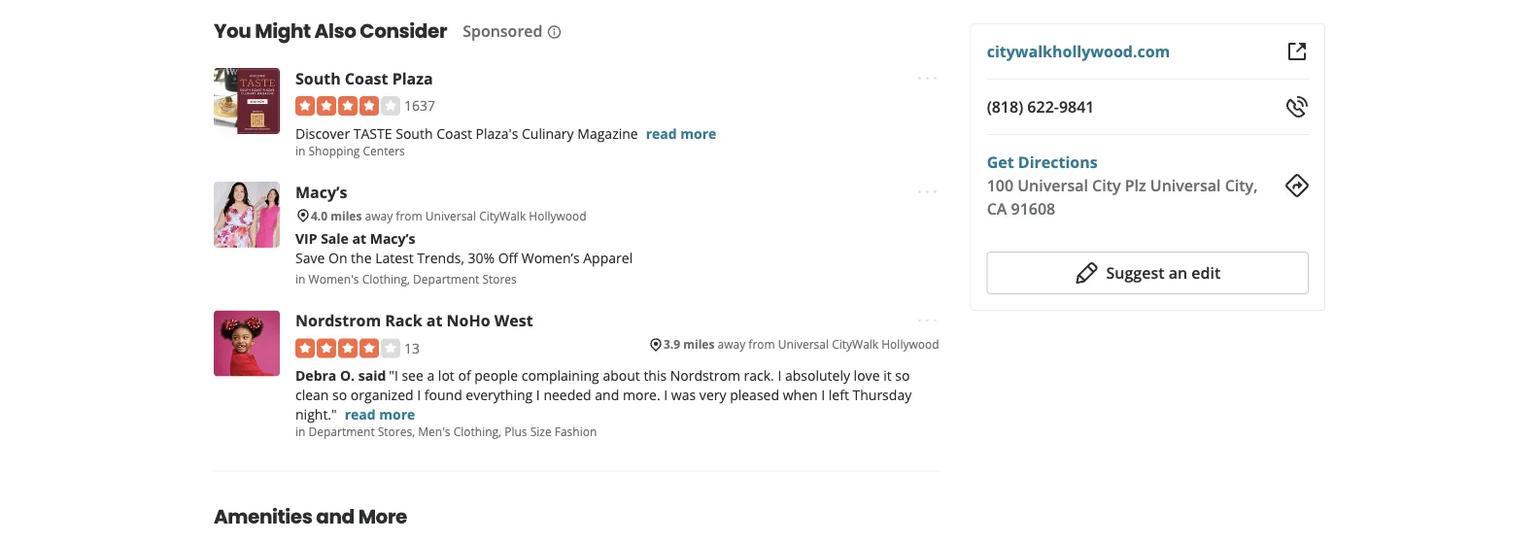 Task type: describe. For each thing, give the bounding box(es) containing it.
said
[[358, 367, 386, 386]]

clean
[[296, 387, 329, 405]]

very
[[700, 387, 727, 405]]

clothing, inside the vip sale at macy's save on the latest trends, 30% off women's apparel in women's clothing, department stores
[[362, 272, 410, 288]]

city
[[1093, 175, 1121, 196]]

everything
[[466, 387, 533, 405]]

622-
[[1028, 96, 1060, 117]]

people
[[475, 367, 518, 386]]

24 more v2 image for plaza
[[916, 67, 940, 90]]

in department stores, men's clothing, plus size fashion
[[296, 424, 597, 441]]

plaza's
[[476, 124, 518, 143]]

macy's image
[[214, 182, 280, 248]]

1 vertical spatial department
[[309, 424, 375, 441]]

nordstrom rack at noho west link
[[296, 311, 533, 332]]

suggest an edit
[[1107, 262, 1221, 283]]

fashion
[[555, 424, 597, 441]]

plz
[[1126, 175, 1147, 196]]

vip sale at macy's save on the latest trends, 30% off women's apparel in women's clothing, department stores
[[296, 230, 633, 288]]

debra
[[296, 367, 337, 386]]

save
[[296, 249, 325, 268]]

16 marker v2 image
[[296, 209, 311, 224]]

0 vertical spatial read more link
[[646, 124, 717, 143]]

16 info v2 image
[[547, 25, 562, 40]]

(818) 622-9841
[[987, 96, 1095, 117]]

miles for 4.0 miles
[[331, 208, 362, 224]]

organized
[[351, 387, 414, 405]]

0 horizontal spatial read
[[345, 406, 376, 424]]

nordstrom inside "i see a lot of people complaining about this nordstrom rack. i absolutely love it so clean so organized i found everything i needed and more. i was very pleased when i left thursday night."
[[671, 367, 741, 386]]

see
[[402, 367, 424, 386]]

citywalkhollywood.com link
[[987, 41, 1171, 62]]

south coast plaza
[[296, 68, 433, 89]]

women's
[[522, 249, 580, 268]]

night."
[[296, 406, 337, 424]]

i down the see
[[417, 387, 421, 405]]

apparel
[[584, 249, 633, 268]]

24 external link v2 image
[[1286, 40, 1310, 63]]

4 star rating image for 1637
[[296, 97, 401, 116]]

south coast plaza image
[[214, 69, 280, 135]]

discover taste south coast plaza's culinary magazine read more in shopping centers
[[296, 124, 717, 159]]

"i
[[389, 367, 398, 386]]

30%
[[468, 249, 495, 268]]

100
[[987, 175, 1014, 196]]

24 directions v2 image
[[1286, 174, 1310, 197]]

91608
[[1012, 198, 1056, 219]]

9841
[[1060, 96, 1095, 117]]

3.9
[[664, 337, 681, 353]]

macy's inside the vip sale at macy's save on the latest trends, 30% off women's apparel in women's clothing, department stores
[[370, 230, 416, 248]]

love
[[854, 367, 880, 386]]

women's
[[309, 272, 359, 288]]

24 more v2 image for at
[[916, 310, 940, 333]]

sponsored
[[463, 21, 543, 42]]

universal up absolutely
[[779, 337, 829, 353]]

suggest an edit button
[[987, 252, 1310, 295]]

trends,
[[417, 249, 465, 268]]

culinary
[[522, 124, 574, 143]]

0 horizontal spatial macy's
[[296, 182, 348, 203]]

1637
[[404, 97, 436, 115]]

an
[[1169, 262, 1188, 283]]

from for 3.9 miles
[[749, 337, 776, 353]]

get directions 100 universal city plz universal city, ca 91608
[[987, 152, 1258, 219]]

2 24 more v2 image from the top
[[916, 181, 940, 204]]

west
[[495, 311, 533, 332]]

latest
[[375, 249, 414, 268]]

in inside the vip sale at macy's save on the latest trends, 30% off women's apparel in women's clothing, department stores
[[296, 272, 306, 288]]

south inside "discover taste south coast plaza's culinary magazine read more in shopping centers"
[[396, 124, 433, 143]]

sale
[[321, 230, 349, 248]]

4 star rating image for 13
[[296, 339, 401, 359]]

more
[[358, 504, 407, 531]]

plus
[[505, 424, 527, 441]]

when
[[783, 387, 818, 405]]

debra o. said
[[296, 367, 386, 386]]

24 pencil v2 image
[[1076, 262, 1099, 285]]

hollywood for 4.0 miles away from universal citywalk hollywood
[[529, 208, 587, 224]]

left
[[829, 387, 850, 405]]

ca
[[987, 198, 1008, 219]]

department inside the vip sale at macy's save on the latest trends, 30% off women's apparel in women's clothing, department stores
[[413, 272, 480, 288]]

on
[[329, 249, 348, 268]]

at for macy's
[[352, 230, 367, 248]]

universal down directions
[[1018, 175, 1089, 196]]

macy's link
[[296, 182, 348, 203]]

more inside "discover taste south coast plaza's culinary magazine read more in shopping centers"
[[681, 124, 717, 143]]

citywalk for 4.0 miles away from universal citywalk hollywood
[[479, 208, 526, 224]]

(818)
[[987, 96, 1024, 117]]

0 vertical spatial nordstrom
[[296, 311, 381, 332]]

away for 4.0 miles
[[365, 208, 393, 224]]

taste
[[354, 124, 392, 143]]

from for 4.0 miles
[[396, 208, 423, 224]]

in inside "discover taste south coast plaza's culinary magazine read more in shopping centers"
[[296, 143, 306, 159]]

directions
[[1019, 152, 1098, 173]]

rack
[[385, 311, 423, 332]]

a
[[427, 367, 435, 386]]

it
[[884, 367, 892, 386]]

stores,
[[378, 424, 415, 441]]

might
[[255, 18, 311, 45]]



Task type: vqa. For each thing, say whether or not it's contained in the screenshot.
I've within the I wouldn't normally write a review for a Chick-fil-A but this locations service is excellent. I have never been to another location with such efficient service. The people who work here are very patient and friendly, I've never had a rude interaction with them despite how busy the place usually is.
no



Task type: locate. For each thing, give the bounding box(es) containing it.
read down organized at the bottom of the page
[[345, 406, 376, 424]]

1 vertical spatial macy's
[[370, 230, 416, 248]]

i left needed
[[536, 387, 540, 405]]

i left left
[[822, 387, 826, 405]]

amenities and more
[[214, 504, 407, 531]]

1 vertical spatial coast
[[437, 124, 472, 143]]

in down clean
[[296, 424, 306, 441]]

0 vertical spatial 24 more v2 image
[[916, 67, 940, 90]]

clothing, down latest
[[362, 272, 410, 288]]

0 horizontal spatial clothing,
[[362, 272, 410, 288]]

0 horizontal spatial department
[[309, 424, 375, 441]]

0 vertical spatial more
[[681, 124, 717, 143]]

complaining
[[522, 367, 600, 386]]

universal right plz at the right top
[[1151, 175, 1222, 196]]

this
[[644, 367, 667, 386]]

more.
[[623, 387, 661, 405]]

0 vertical spatial 4 star rating image
[[296, 97, 401, 116]]

1 horizontal spatial read more link
[[646, 124, 717, 143]]

o.
[[340, 367, 355, 386]]

24 phone v2 image
[[1286, 95, 1310, 119]]

hollywood for 3.9 miles away from universal citywalk hollywood
[[882, 337, 940, 353]]

read more link right magazine
[[646, 124, 717, 143]]

clothing, left plus
[[454, 424, 502, 441]]

department
[[413, 272, 480, 288], [309, 424, 375, 441]]

0 vertical spatial citywalk
[[479, 208, 526, 224]]

citywalkhollywood.com
[[987, 41, 1171, 62]]

1 horizontal spatial and
[[595, 387, 620, 405]]

3 24 more v2 image from the top
[[916, 310, 940, 333]]

from up latest
[[396, 208, 423, 224]]

from
[[396, 208, 423, 224], [749, 337, 776, 353]]

0 vertical spatial macy's
[[296, 182, 348, 203]]

1 vertical spatial hollywood
[[882, 337, 940, 353]]

away for 3.9 miles
[[718, 337, 746, 353]]

0 vertical spatial from
[[396, 208, 423, 224]]

miles
[[331, 208, 362, 224], [684, 337, 715, 353]]

0 vertical spatial so
[[896, 367, 910, 386]]

in
[[296, 143, 306, 159], [296, 272, 306, 288], [296, 424, 306, 441]]

i left was
[[664, 387, 668, 405]]

1 vertical spatial nordstrom
[[671, 367, 741, 386]]

away
[[365, 208, 393, 224], [718, 337, 746, 353]]

read inside "discover taste south coast plaza's culinary magazine read more in shopping centers"
[[646, 124, 677, 143]]

0 vertical spatial south
[[296, 68, 341, 89]]

"i see a lot of people complaining about this nordstrom rack. i absolutely love it so clean so organized i found everything i needed and more. i was very pleased when i left thursday night."
[[296, 367, 912, 424]]

at for noho
[[427, 311, 443, 332]]

0 horizontal spatial read more link
[[345, 406, 415, 424]]

pleased
[[730, 387, 780, 405]]

1 vertical spatial at
[[427, 311, 443, 332]]

1 horizontal spatial more
[[681, 124, 717, 143]]

i right rack.
[[778, 367, 782, 386]]

1 vertical spatial more
[[379, 406, 415, 424]]

0 horizontal spatial hollywood
[[529, 208, 587, 224]]

so
[[896, 367, 910, 386], [333, 387, 347, 405]]

more down organized at the bottom of the page
[[379, 406, 415, 424]]

you
[[214, 18, 251, 45]]

1 horizontal spatial from
[[749, 337, 776, 353]]

universal up trends,
[[426, 208, 476, 224]]

nordstrom up the very on the bottom of the page
[[671, 367, 741, 386]]

away up latest
[[365, 208, 393, 224]]

you might also consider
[[214, 18, 447, 45]]

0 vertical spatial and
[[595, 387, 620, 405]]

noho
[[447, 311, 491, 332]]

nordstrom rack at noho west image
[[214, 311, 280, 377]]

and left more
[[316, 504, 355, 531]]

1 vertical spatial 4 star rating image
[[296, 339, 401, 359]]

24 more v2 image
[[916, 67, 940, 90], [916, 181, 940, 204], [916, 310, 940, 333]]

0 vertical spatial department
[[413, 272, 480, 288]]

2 vertical spatial in
[[296, 424, 306, 441]]

read more
[[345, 406, 415, 424]]

0 horizontal spatial nordstrom
[[296, 311, 381, 332]]

0 vertical spatial in
[[296, 143, 306, 159]]

universal
[[1018, 175, 1089, 196], [1151, 175, 1222, 196], [426, 208, 476, 224], [779, 337, 829, 353]]

2 in from the top
[[296, 272, 306, 288]]

4 star rating image down south coast plaza
[[296, 97, 401, 116]]

1 24 more v2 image from the top
[[916, 67, 940, 90]]

nordstrom rack at noho west
[[296, 311, 533, 332]]

south down 1637
[[396, 124, 433, 143]]

stores
[[483, 272, 517, 288]]

0 horizontal spatial coast
[[345, 68, 388, 89]]

0 vertical spatial hollywood
[[529, 208, 587, 224]]

edit
[[1192, 262, 1221, 283]]

miles for 3.9 miles
[[684, 337, 715, 353]]

macy's up 4.0
[[296, 182, 348, 203]]

citywalk up the love on the bottom right of the page
[[832, 337, 879, 353]]

in left "shopping"
[[296, 143, 306, 159]]

needed
[[544, 387, 592, 405]]

1 vertical spatial 24 more v2 image
[[916, 181, 940, 204]]

1 horizontal spatial citywalk
[[832, 337, 879, 353]]

so right it
[[896, 367, 910, 386]]

3.9 miles away from universal citywalk hollywood
[[664, 337, 940, 353]]

so down debra o. said
[[333, 387, 347, 405]]

1 horizontal spatial away
[[718, 337, 746, 353]]

0 vertical spatial away
[[365, 208, 393, 224]]

south
[[296, 68, 341, 89], [396, 124, 433, 143]]

coast inside "discover taste south coast plaza's culinary magazine read more in shopping centers"
[[437, 124, 472, 143]]

more right magazine
[[681, 124, 717, 143]]

0 horizontal spatial miles
[[331, 208, 362, 224]]

the
[[351, 249, 372, 268]]

citywalk for 3.9 miles away from universal citywalk hollywood
[[832, 337, 879, 353]]

at up the
[[352, 230, 367, 248]]

1 vertical spatial from
[[749, 337, 776, 353]]

at right rack
[[427, 311, 443, 332]]

shopping
[[309, 143, 360, 159]]

4 star rating image
[[296, 97, 401, 116], [296, 339, 401, 359]]

off
[[498, 249, 518, 268]]

discover
[[296, 124, 350, 143]]

1 vertical spatial clothing,
[[454, 424, 502, 441]]

0 horizontal spatial away
[[365, 208, 393, 224]]

men's
[[418, 424, 451, 441]]

0 horizontal spatial so
[[333, 387, 347, 405]]

1 horizontal spatial read
[[646, 124, 677, 143]]

1 horizontal spatial at
[[427, 311, 443, 332]]

get
[[987, 152, 1015, 173]]

nordstrom down the women's
[[296, 311, 381, 332]]

1 vertical spatial away
[[718, 337, 746, 353]]

city,
[[1226, 175, 1258, 196]]

from up rack.
[[749, 337, 776, 353]]

0 vertical spatial miles
[[331, 208, 362, 224]]

hollywood up it
[[882, 337, 940, 353]]

1 vertical spatial citywalk
[[832, 337, 879, 353]]

0 vertical spatial read
[[646, 124, 677, 143]]

1 horizontal spatial clothing,
[[454, 424, 502, 441]]

1 vertical spatial in
[[296, 272, 306, 288]]

size
[[530, 424, 552, 441]]

and inside "i see a lot of people complaining about this nordstrom rack. i absolutely love it so clean so organized i found everything i needed and more. i was very pleased when i left thursday night."
[[595, 387, 620, 405]]

1 horizontal spatial miles
[[684, 337, 715, 353]]

at inside the vip sale at macy's save on the latest trends, 30% off women's apparel in women's clothing, department stores
[[352, 230, 367, 248]]

1 horizontal spatial hollywood
[[882, 337, 940, 353]]

1 horizontal spatial south
[[396, 124, 433, 143]]

1 vertical spatial and
[[316, 504, 355, 531]]

2 4 star rating image from the top
[[296, 339, 401, 359]]

0 horizontal spatial south
[[296, 68, 341, 89]]

consider
[[360, 18, 447, 45]]

0 horizontal spatial at
[[352, 230, 367, 248]]

lot
[[438, 367, 455, 386]]

1 horizontal spatial nordstrom
[[671, 367, 741, 386]]

1 horizontal spatial macy's
[[370, 230, 416, 248]]

4.0
[[311, 208, 328, 224]]

was
[[672, 387, 696, 405]]

1 horizontal spatial coast
[[437, 124, 472, 143]]

1 4 star rating image from the top
[[296, 97, 401, 116]]

away up rack.
[[718, 337, 746, 353]]

0 horizontal spatial more
[[379, 406, 415, 424]]

magazine
[[578, 124, 638, 143]]

macy's
[[296, 182, 348, 203], [370, 230, 416, 248]]

1 vertical spatial read
[[345, 406, 376, 424]]

clothing,
[[362, 272, 410, 288], [454, 424, 502, 441]]

2 vertical spatial 24 more v2 image
[[916, 310, 940, 333]]

0 vertical spatial coast
[[345, 68, 388, 89]]

citywalk up the off
[[479, 208, 526, 224]]

in down save
[[296, 272, 306, 288]]

0 horizontal spatial from
[[396, 208, 423, 224]]

thursday
[[853, 387, 912, 405]]

and down about
[[595, 387, 620, 405]]

read more link down organized at the bottom of the page
[[345, 406, 415, 424]]

1 vertical spatial so
[[333, 387, 347, 405]]

at
[[352, 230, 367, 248], [427, 311, 443, 332]]

1 vertical spatial read more link
[[345, 406, 415, 424]]

also
[[315, 18, 356, 45]]

4 star rating image up o.
[[296, 339, 401, 359]]

miles right 3.9
[[684, 337, 715, 353]]

coast left plaza
[[345, 68, 388, 89]]

1 vertical spatial south
[[396, 124, 433, 143]]

1 horizontal spatial so
[[896, 367, 910, 386]]

0 horizontal spatial citywalk
[[479, 208, 526, 224]]

read more link
[[646, 124, 717, 143], [345, 406, 415, 424]]

south coast plaza link
[[296, 68, 433, 89]]

1 vertical spatial miles
[[684, 337, 715, 353]]

3 in from the top
[[296, 424, 306, 441]]

1 horizontal spatial department
[[413, 272, 480, 288]]

0 vertical spatial at
[[352, 230, 367, 248]]

16 marker v2 image
[[648, 338, 664, 353]]

of
[[458, 367, 471, 386]]

miles up sale
[[331, 208, 362, 224]]

1 in from the top
[[296, 143, 306, 159]]

plaza
[[392, 68, 433, 89]]

department down trends,
[[413, 272, 480, 288]]

0 horizontal spatial and
[[316, 504, 355, 531]]

i
[[778, 367, 782, 386], [417, 387, 421, 405], [536, 387, 540, 405], [664, 387, 668, 405], [822, 387, 826, 405]]

macy's up latest
[[370, 230, 416, 248]]

hollywood up women's
[[529, 208, 587, 224]]

0 vertical spatial clothing,
[[362, 272, 410, 288]]

south down you might also consider
[[296, 68, 341, 89]]

found
[[425, 387, 463, 405]]

suggest
[[1107, 262, 1165, 283]]

nordstrom
[[296, 311, 381, 332], [671, 367, 741, 386]]

about
[[603, 367, 640, 386]]

read right magazine
[[646, 124, 677, 143]]

get directions link
[[987, 152, 1098, 173]]

department down clean
[[309, 424, 375, 441]]

coast left plaza's
[[437, 124, 472, 143]]

rack.
[[744, 367, 775, 386]]

more
[[681, 124, 717, 143], [379, 406, 415, 424]]

vip
[[296, 230, 317, 248]]

amenities
[[214, 504, 313, 531]]

4.0 miles away from universal citywalk hollywood
[[311, 208, 587, 224]]



